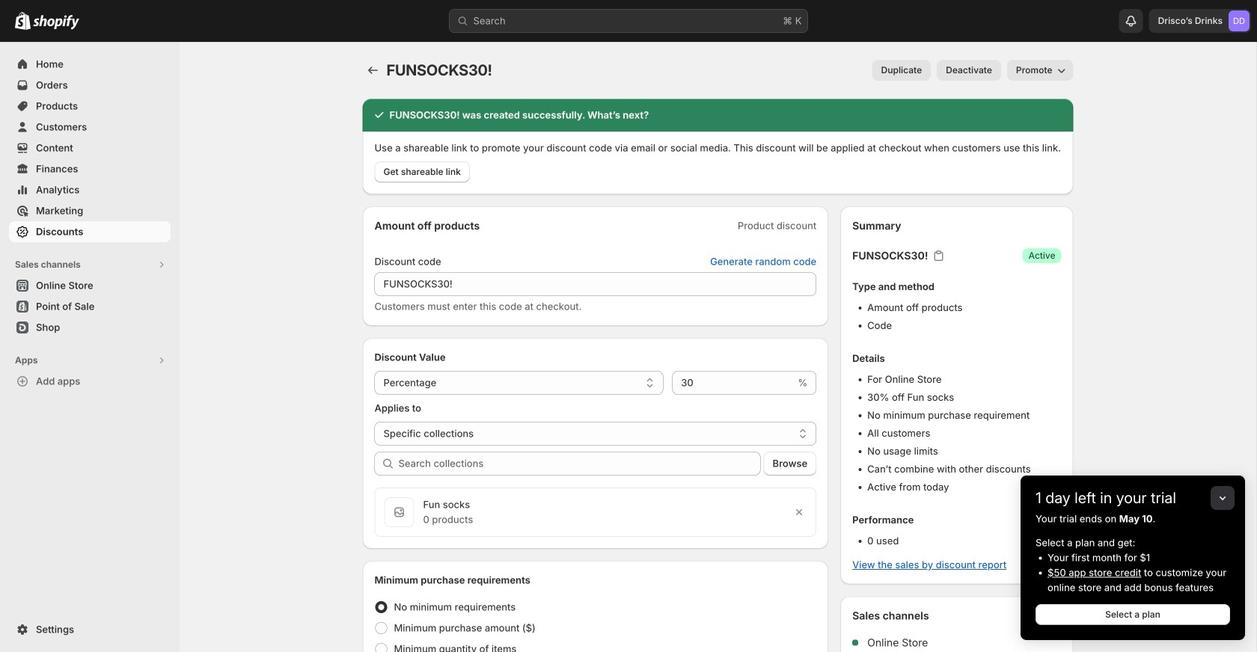 Task type: describe. For each thing, give the bounding box(es) containing it.
1 horizontal spatial shopify image
[[33, 15, 79, 30]]

Search collections text field
[[398, 452, 761, 476]]



Task type: locate. For each thing, give the bounding box(es) containing it.
drisco's drinks image
[[1229, 10, 1250, 31]]

None text field
[[375, 272, 817, 296], [672, 371, 795, 395], [375, 272, 817, 296], [672, 371, 795, 395]]

shopify image
[[15, 12, 31, 30], [33, 15, 79, 30]]

0 horizontal spatial shopify image
[[15, 12, 31, 30]]



